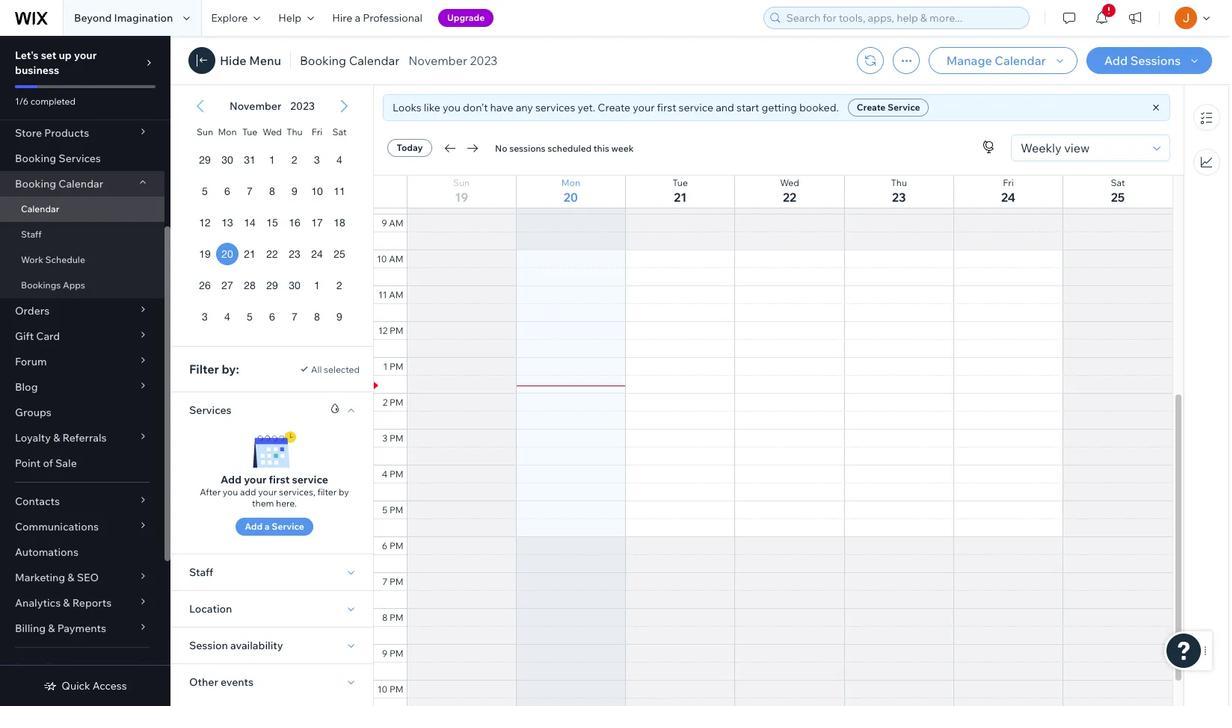 Task type: describe. For each thing, give the bounding box(es) containing it.
sessions
[[509, 142, 546, 154]]

bookings apps
[[21, 280, 85, 291]]

by
[[339, 487, 349, 498]]

2 for 2 pm
[[383, 397, 388, 408]]

sat for sat
[[332, 126, 347, 138]]

orders button
[[0, 298, 165, 324]]

calendar inside 'dropdown button'
[[59, 177, 103, 191]]

hide menu button
[[188, 47, 281, 74]]

your up week
[[633, 101, 655, 114]]

booking calendar inside booking calendar 'dropdown button'
[[15, 177, 103, 191]]

contacts button
[[0, 489, 165, 514]]

1 horizontal spatial mon
[[561, 177, 580, 188]]

marketing
[[15, 571, 65, 585]]

0 horizontal spatial service
[[272, 521, 304, 532]]

hide menu
[[220, 53, 281, 68]]

sidebar element
[[0, 36, 170, 707]]

4 pm
[[382, 469, 403, 480]]

help button
[[269, 0, 323, 36]]

am for 11 am
[[389, 289, 403, 301]]

tue 21
[[673, 177, 688, 205]]

1 vertical spatial services
[[189, 404, 231, 417]]

19 inside row group
[[199, 248, 211, 260]]

staff for staff button
[[189, 566, 213, 580]]

session
[[189, 639, 228, 653]]

upgrade button
[[438, 9, 494, 27]]

pm for 8 pm
[[390, 612, 403, 624]]

calendar down hire a professional
[[349, 53, 399, 68]]

business
[[15, 64, 59, 77]]

services button
[[189, 402, 231, 419]]

9 for 9
[[292, 185, 298, 197]]

1 horizontal spatial wed
[[780, 177, 799, 188]]

& for billing
[[48, 622, 55, 636]]

here.
[[276, 498, 297, 509]]

10 for 10
[[311, 185, 323, 197]]

16
[[289, 217, 300, 229]]

21 inside tue 21
[[674, 190, 687, 205]]

marketing & seo
[[15, 571, 99, 585]]

1 horizontal spatial first
[[657, 101, 676, 114]]

your right add
[[258, 487, 277, 498]]

0 vertical spatial service
[[679, 101, 713, 114]]

11 for 11 am
[[378, 289, 387, 301]]

26
[[199, 280, 211, 292]]

apps
[[63, 280, 85, 291]]

20 inside mon 20
[[564, 190, 578, 205]]

18
[[334, 217, 345, 229]]

quick
[[62, 680, 90, 693]]

10 pm
[[377, 684, 403, 695]]

let's
[[15, 49, 39, 62]]

hire
[[332, 11, 352, 25]]

seo
[[77, 571, 99, 585]]

loyalty & referrals button
[[0, 425, 165, 451]]

your inside the 'let's set up your business'
[[74, 49, 97, 62]]

services inside sidebar 'element'
[[59, 152, 101, 165]]

sun for mon
[[197, 126, 213, 138]]

loyalty & referrals
[[15, 431, 107, 445]]

booking services link
[[0, 146, 165, 171]]

0 vertical spatial you
[[443, 101, 461, 114]]

17
[[311, 217, 323, 229]]

up
[[59, 49, 72, 62]]

hire a professional link
[[323, 0, 431, 36]]

create service button
[[848, 99, 929, 117]]

filter
[[317, 487, 337, 498]]

other events button
[[189, 674, 253, 692]]

11 for 11
[[334, 185, 345, 197]]

a for professional
[[355, 11, 360, 25]]

filter
[[189, 362, 219, 377]]

mon 20
[[561, 177, 580, 205]]

hide
[[220, 53, 246, 68]]

services,
[[279, 487, 315, 498]]

selected
[[324, 364, 360, 375]]

1 for 1
[[269, 154, 275, 166]]

1 horizontal spatial service
[[888, 102, 920, 113]]

billing & payments button
[[0, 616, 165, 642]]

wed 22
[[780, 177, 799, 205]]

pm for 10 pm
[[390, 684, 403, 695]]

products
[[44, 126, 89, 140]]

november for november
[[230, 99, 281, 113]]

you inside add your first service after you add your services, filter by them here.
[[223, 487, 238, 498]]

quick access
[[62, 680, 127, 693]]

5 for 5
[[202, 185, 208, 197]]

3 for 3 pm
[[382, 433, 388, 444]]

0 horizontal spatial create
[[598, 101, 630, 114]]

groups link
[[0, 400, 165, 425]]

9 for 9 pm
[[382, 648, 388, 660]]

analytics & reports
[[15, 597, 112, 610]]

sat 25
[[1111, 177, 1125, 205]]

0 vertical spatial booking
[[300, 53, 346, 68]]

marketing & seo button
[[0, 565, 165, 591]]

12 for 12
[[199, 217, 211, 229]]

all
[[311, 364, 322, 375]]

10 for 10 pm
[[377, 684, 388, 695]]

blog
[[15, 381, 38, 394]]

10 am
[[377, 253, 403, 265]]

channels
[[44, 660, 90, 674]]

sat for sat 25
[[1111, 177, 1125, 188]]

add for sessions
[[1104, 53, 1128, 68]]

14
[[244, 217, 256, 229]]

1 vertical spatial 24
[[311, 248, 323, 260]]

november 2023
[[408, 53, 498, 68]]

0 vertical spatial thu
[[287, 126, 303, 138]]

1 vertical spatial thu
[[891, 177, 907, 188]]

automations
[[15, 546, 78, 559]]

manage calendar button
[[929, 47, 1077, 74]]

booking for booking calendar 'dropdown button'
[[15, 177, 56, 191]]

session availability
[[189, 639, 283, 653]]

today button
[[387, 139, 432, 157]]

schedule
[[45, 254, 85, 265]]

services
[[535, 101, 575, 114]]

forum
[[15, 355, 47, 369]]

2 pm
[[383, 397, 403, 408]]

sun for 19
[[453, 177, 470, 188]]

session availability button
[[189, 637, 283, 655]]

gift
[[15, 330, 34, 343]]

set
[[41, 49, 56, 62]]

add sessions button
[[1086, 47, 1212, 74]]

1/6 completed
[[15, 96, 76, 107]]

29
[[266, 280, 278, 292]]

sessions
[[1130, 53, 1181, 68]]

5 pm
[[382, 505, 403, 516]]

booking services
[[15, 152, 101, 165]]

Search for tools, apps, help & more... field
[[782, 7, 1024, 28]]

calendar inside button
[[995, 53, 1046, 68]]

row containing sun
[[194, 117, 351, 144]]

0 vertical spatial booking calendar
[[300, 53, 399, 68]]

your up the them
[[244, 473, 267, 487]]

1/6
[[15, 96, 29, 107]]

by:
[[222, 362, 239, 377]]

imagination
[[114, 11, 173, 25]]

blog button
[[0, 375, 165, 400]]

store products button
[[0, 120, 165, 146]]

scheduled
[[548, 142, 592, 154]]

upgrade
[[447, 12, 485, 23]]

1 vertical spatial 21
[[244, 248, 256, 260]]

add sessions
[[1104, 53, 1181, 68]]

hire a professional
[[332, 11, 422, 25]]

beyond
[[74, 11, 112, 25]]

6 pm
[[382, 541, 403, 552]]

start
[[737, 101, 759, 114]]

0 horizontal spatial tue
[[242, 126, 257, 138]]

25 inside sat 25
[[1111, 190, 1125, 205]]

pm for 1 pm
[[390, 361, 403, 372]]

0 horizontal spatial wed
[[263, 126, 282, 138]]

23 inside the thu 23
[[892, 190, 906, 205]]



Task type: locate. For each thing, give the bounding box(es) containing it.
am for 9 am
[[389, 218, 403, 229]]

10 pm from the top
[[390, 648, 403, 660]]

1 horizontal spatial 19
[[455, 190, 468, 205]]

1 horizontal spatial 4
[[382, 469, 387, 480]]

28
[[244, 280, 256, 292]]

quick access button
[[44, 680, 127, 693]]

6 for 6 pm
[[382, 541, 388, 552]]

1 vertical spatial 8
[[382, 612, 388, 624]]

12
[[199, 217, 211, 229], [378, 325, 387, 336]]

11 am
[[378, 289, 403, 301]]

2 for 2
[[292, 154, 298, 166]]

1 vertical spatial wed
[[780, 177, 799, 188]]

grid containing november
[[180, 86, 364, 346]]

1 am from the top
[[389, 218, 403, 229]]

service
[[888, 102, 920, 113], [272, 521, 304, 532]]

fri for fri
[[312, 126, 322, 138]]

pm for 4 pm
[[390, 469, 403, 480]]

let's set up your business
[[15, 49, 97, 77]]

0 vertical spatial a
[[355, 11, 360, 25]]

1 horizontal spatial staff
[[189, 566, 213, 580]]

add a service
[[245, 521, 304, 532]]

analytics & reports button
[[0, 591, 165, 616]]

1 horizontal spatial 5
[[382, 505, 387, 516]]

calendar right manage
[[995, 53, 1046, 68]]

add inside add your first service after you add your services, filter by them here.
[[221, 473, 242, 487]]

booking for booking services link
[[15, 152, 56, 165]]

pm up 6 pm
[[390, 505, 403, 516]]

your right up
[[74, 49, 97, 62]]

store products
[[15, 126, 89, 140]]

10 up 11 am
[[377, 253, 387, 265]]

your
[[74, 49, 97, 62], [633, 101, 655, 114], [244, 473, 267, 487], [258, 487, 277, 498]]

grid containing 19
[[374, 0, 1184, 707]]

4 down 3 pm
[[382, 469, 387, 480]]

2023 down upgrade button
[[470, 53, 498, 68]]

& for marketing
[[68, 571, 74, 585]]

create right "yet."
[[598, 101, 630, 114]]

gift card button
[[0, 324, 165, 349]]

1 vertical spatial 25
[[334, 248, 345, 260]]

1 vertical spatial 4
[[382, 469, 387, 480]]

1 vertical spatial you
[[223, 487, 238, 498]]

pm down 9 pm
[[390, 684, 403, 695]]

filter by:
[[189, 362, 239, 377]]

1 horizontal spatial thu
[[891, 177, 907, 188]]

0 vertical spatial services
[[59, 152, 101, 165]]

pm up 1 pm
[[390, 325, 403, 336]]

1 horizontal spatial booking calendar
[[300, 53, 399, 68]]

pm down 2 pm
[[390, 433, 403, 444]]

row containing 1
[[194, 144, 351, 176]]

1 vertical spatial 22
[[266, 248, 278, 260]]

pm for 6 pm
[[390, 541, 403, 552]]

25 inside row group
[[334, 248, 345, 260]]

8 for 8 pm
[[382, 612, 388, 624]]

1 horizontal spatial 24
[[1001, 190, 1016, 205]]

sat
[[332, 126, 347, 138], [1111, 177, 1125, 188]]

1 horizontal spatial 2023
[[470, 53, 498, 68]]

a
[[355, 11, 360, 25], [265, 521, 270, 532]]

row group containing 1
[[180, 144, 364, 346]]

add a service button
[[236, 518, 313, 536]]

0 horizontal spatial 5
[[202, 185, 208, 197]]

0 vertical spatial sat
[[332, 126, 347, 138]]

0 vertical spatial 25
[[1111, 190, 1125, 205]]

2 vertical spatial add
[[245, 521, 263, 532]]

2 vertical spatial am
[[389, 289, 403, 301]]

monday, november 20, 2023 cell
[[216, 243, 239, 265]]

12 left 13
[[199, 217, 211, 229]]

20 down scheduled
[[564, 190, 578, 205]]

first left "and"
[[657, 101, 676, 114]]

billing
[[15, 622, 46, 636]]

week
[[611, 142, 634, 154]]

6 pm from the top
[[390, 505, 403, 516]]

22
[[783, 190, 796, 205], [266, 248, 278, 260]]

a for service
[[265, 521, 270, 532]]

1 vertical spatial 20
[[221, 248, 233, 260]]

row group
[[180, 144, 364, 346]]

1 vertical spatial 6
[[382, 541, 388, 552]]

8 up 9 pm
[[382, 612, 388, 624]]

row
[[194, 117, 351, 144], [194, 144, 351, 176], [194, 176, 351, 207], [374, 176, 1172, 208], [194, 207, 351, 239], [194, 239, 351, 270], [194, 270, 351, 301], [194, 301, 351, 333]]

a right "hire"
[[355, 11, 360, 25]]

2 up 3 pm
[[383, 397, 388, 408]]

am down 9 am
[[389, 253, 403, 265]]

5 pm from the top
[[390, 469, 403, 480]]

12 pm
[[378, 325, 403, 336]]

referrals
[[62, 431, 107, 445]]

booking down "hire"
[[300, 53, 346, 68]]

1 horizontal spatial 6
[[382, 541, 388, 552]]

1 vertical spatial first
[[269, 473, 290, 487]]

staff up work
[[21, 229, 42, 240]]

beyond imagination
[[74, 11, 173, 25]]

1 vertical spatial service
[[292, 473, 328, 487]]

0 vertical spatial add
[[1104, 53, 1128, 68]]

2 down sun mon tue wed thu
[[292, 154, 298, 166]]

9 pm
[[382, 648, 403, 660]]

staff link
[[0, 222, 165, 248]]

menu
[[1184, 95, 1229, 185]]

november for november 2023
[[408, 53, 467, 68]]

am up 12 pm
[[389, 289, 403, 301]]

staff for staff link
[[21, 229, 42, 240]]

0 horizontal spatial 6
[[224, 185, 230, 197]]

1 pm
[[383, 361, 403, 372]]

& inside analytics & reports popup button
[[63, 597, 70, 610]]

& right billing
[[48, 622, 55, 636]]

9 for 9 am
[[381, 218, 387, 229]]

8 pm
[[382, 612, 403, 624]]

0 horizontal spatial services
[[59, 152, 101, 165]]

12 for 12 pm
[[378, 325, 387, 336]]

0 horizontal spatial mon
[[218, 126, 237, 138]]

don't
[[463, 101, 488, 114]]

staff inside staff link
[[21, 229, 42, 240]]

1 vertical spatial 11
[[378, 289, 387, 301]]

20 inside cell
[[221, 248, 233, 260]]

2 am from the top
[[389, 253, 403, 265]]

2
[[292, 154, 298, 166], [383, 397, 388, 408]]

fri
[[312, 126, 322, 138], [1003, 177, 1014, 188]]

4 for 4 pm
[[382, 469, 387, 480]]

5 down sun mon tue wed thu
[[202, 185, 208, 197]]

a down the them
[[265, 521, 270, 532]]

groups
[[15, 406, 51, 419]]

pm down 7 pm
[[390, 612, 403, 624]]

1 vertical spatial staff
[[189, 566, 213, 580]]

12 down 11 am
[[378, 325, 387, 336]]

& inside marketing & seo popup button
[[68, 571, 74, 585]]

0 vertical spatial 6
[[224, 185, 230, 197]]

pm up 8 pm
[[390, 577, 403, 588]]

pm down 5 pm
[[390, 541, 403, 552]]

5 inside row
[[202, 185, 208, 197]]

row containing 12
[[194, 207, 351, 239]]

19 inside sun 19
[[455, 190, 468, 205]]

1 horizontal spatial a
[[355, 11, 360, 25]]

point
[[15, 457, 41, 470]]

1 horizontal spatial 22
[[783, 190, 796, 205]]

4 up 18
[[337, 154, 342, 166]]

other
[[189, 676, 218, 689]]

you left add
[[223, 487, 238, 498]]

0 horizontal spatial november
[[230, 99, 281, 113]]

services down the store products popup button at the left top of page
[[59, 152, 101, 165]]

& inside billing & payments popup button
[[48, 622, 55, 636]]

service up here.
[[292, 473, 328, 487]]

6 for 6
[[224, 185, 230, 197]]

1 horizontal spatial service
[[679, 101, 713, 114]]

wed
[[263, 126, 282, 138], [780, 177, 799, 188]]

pm for 5 pm
[[390, 505, 403, 516]]

0 vertical spatial 20
[[564, 190, 578, 205]]

22 inside wed 22
[[783, 190, 796, 205]]

0 vertical spatial 4
[[337, 154, 342, 166]]

1 horizontal spatial 1
[[383, 361, 387, 372]]

& inside 'loyalty & referrals' dropdown button
[[53, 431, 60, 445]]

pm down 1 pm
[[390, 397, 403, 408]]

0 horizontal spatial 23
[[289, 248, 300, 260]]

1 down sun mon tue wed thu
[[269, 154, 275, 166]]

row containing 26
[[194, 270, 351, 301]]

0 vertical spatial 10
[[311, 185, 323, 197]]

orders
[[15, 304, 50, 318]]

row containing 5
[[194, 176, 351, 207]]

events
[[221, 676, 253, 689]]

1 horizontal spatial 25
[[1111, 190, 1125, 205]]

help
[[278, 11, 301, 25]]

add for your
[[221, 473, 242, 487]]

reports
[[72, 597, 112, 610]]

billing & payments
[[15, 622, 106, 636]]

11 down 10 am
[[378, 289, 387, 301]]

alert inside grid
[[225, 99, 319, 113]]

communications button
[[0, 514, 165, 540]]

services down the filter by:
[[189, 404, 231, 417]]

6 up 13
[[224, 185, 230, 197]]

0 horizontal spatial 20
[[221, 248, 233, 260]]

booking calendar down booking services at the top left of the page
[[15, 177, 103, 191]]

0 horizontal spatial booking calendar
[[15, 177, 103, 191]]

3 for 3
[[314, 154, 320, 166]]

0 vertical spatial first
[[657, 101, 676, 114]]

1 horizontal spatial sat
[[1111, 177, 1125, 188]]

0 vertical spatial november
[[408, 53, 467, 68]]

looks
[[393, 101, 422, 114]]

2 horizontal spatial add
[[1104, 53, 1128, 68]]

8 up 15
[[269, 185, 275, 197]]

3 am from the top
[[389, 289, 403, 301]]

1 vertical spatial sat
[[1111, 177, 1125, 188]]

1 horizontal spatial tue
[[673, 177, 688, 188]]

4
[[337, 154, 342, 166], [382, 469, 387, 480]]

1 vertical spatial add
[[221, 473, 242, 487]]

10 up 17
[[311, 185, 323, 197]]

today
[[397, 142, 423, 153]]

analytics
[[15, 597, 61, 610]]

bookings apps link
[[0, 273, 165, 298]]

& left seo
[[68, 571, 74, 585]]

0 vertical spatial sun
[[197, 126, 213, 138]]

7 pm from the top
[[390, 541, 403, 552]]

4 pm from the top
[[390, 433, 403, 444]]

1 vertical spatial 23
[[289, 248, 300, 260]]

10 for 10 am
[[377, 253, 387, 265]]

& left reports
[[63, 597, 70, 610]]

first inside add your first service after you add your services, filter by them here.
[[269, 473, 290, 487]]

1 horizontal spatial 2
[[383, 397, 388, 408]]

1 vertical spatial tue
[[673, 177, 688, 188]]

getting
[[762, 101, 797, 114]]

pm for 2 pm
[[390, 397, 403, 408]]

pm for 7 pm
[[390, 577, 403, 588]]

pm up 2 pm
[[390, 361, 403, 372]]

20 down 13
[[221, 248, 233, 260]]

am up 10 am
[[389, 218, 403, 229]]

explore
[[211, 11, 248, 25]]

sun 19
[[453, 177, 470, 205]]

2023 up sun mon tue wed thu
[[290, 99, 315, 113]]

grid
[[374, 0, 1184, 707], [180, 86, 364, 346]]

payments
[[57, 622, 106, 636]]

professional
[[363, 11, 422, 25]]

7 pm
[[382, 577, 403, 588]]

of
[[43, 457, 53, 470]]

sun
[[197, 126, 213, 138], [453, 177, 470, 188]]

services
[[59, 152, 101, 165], [189, 404, 231, 417]]

mon down hide
[[218, 126, 237, 138]]

9
[[292, 185, 298, 197], [381, 218, 387, 229], [382, 648, 388, 660]]

november inside grid
[[230, 99, 281, 113]]

0 horizontal spatial 1
[[269, 154, 275, 166]]

1 vertical spatial 5
[[382, 505, 387, 516]]

1 horizontal spatial fri
[[1003, 177, 1014, 188]]

0 vertical spatial fri
[[312, 126, 322, 138]]

1 vertical spatial fri
[[1003, 177, 1014, 188]]

1 down 12 pm
[[383, 361, 387, 372]]

work schedule link
[[0, 248, 165, 273]]

1 for 1 pm
[[383, 361, 387, 372]]

5 down 4 pm
[[382, 505, 387, 516]]

sales
[[15, 660, 42, 674]]

am for 10 am
[[389, 253, 403, 265]]

11 up 18
[[334, 185, 345, 197]]

1 vertical spatial 3
[[382, 433, 388, 444]]

0 vertical spatial service
[[888, 102, 920, 113]]

0 vertical spatial 2
[[292, 154, 298, 166]]

9 up 10 am
[[381, 218, 387, 229]]

pm for 3 pm
[[390, 433, 403, 444]]

you right like
[[443, 101, 461, 114]]

1 horizontal spatial 20
[[564, 190, 578, 205]]

no sessions scheduled this week
[[495, 142, 634, 154]]

menu
[[249, 53, 281, 68]]

0 vertical spatial 23
[[892, 190, 906, 205]]

1 pm from the top
[[390, 325, 403, 336]]

have
[[490, 101, 513, 114]]

9 up 10 pm
[[382, 648, 388, 660]]

5 for 5 pm
[[382, 505, 387, 516]]

alert containing november
[[225, 99, 319, 113]]

1 vertical spatial a
[[265, 521, 270, 532]]

9 pm from the top
[[390, 612, 403, 624]]

2 vertical spatial booking
[[15, 177, 56, 191]]

7 up 14
[[247, 185, 253, 197]]

november up sun mon tue wed thu
[[230, 99, 281, 113]]

booked.
[[799, 101, 839, 114]]

service left "and"
[[679, 101, 713, 114]]

booking calendar button
[[0, 171, 165, 197]]

11 pm from the top
[[390, 684, 403, 695]]

first up here.
[[269, 473, 290, 487]]

3 pm
[[382, 433, 403, 444]]

0 vertical spatial 11
[[334, 185, 345, 197]]

create right booked.
[[857, 102, 886, 113]]

calendar down booking calendar 'dropdown button'
[[21, 203, 59, 215]]

1 vertical spatial 10
[[377, 253, 387, 265]]

access
[[93, 680, 127, 693]]

1 horizontal spatial 23
[[892, 190, 906, 205]]

thu
[[287, 126, 303, 138], [891, 177, 907, 188]]

0 horizontal spatial 4
[[337, 154, 342, 166]]

3 up 17
[[314, 154, 320, 166]]

None field
[[1016, 135, 1149, 161]]

first
[[657, 101, 676, 114], [269, 473, 290, 487]]

7 for 7 pm
[[382, 577, 388, 588]]

1 vertical spatial am
[[389, 253, 403, 265]]

add for a
[[245, 521, 263, 532]]

& for analytics
[[63, 597, 70, 610]]

1 horizontal spatial 7
[[382, 577, 388, 588]]

create
[[598, 101, 630, 114], [857, 102, 886, 113]]

thu 23
[[891, 177, 907, 205]]

11
[[334, 185, 345, 197], [378, 289, 387, 301]]

fri for fri 24
[[1003, 177, 1014, 188]]

alert
[[225, 99, 319, 113]]

23
[[892, 190, 906, 205], [289, 248, 300, 260]]

3 pm from the top
[[390, 397, 403, 408]]

service inside add your first service after you add your services, filter by them here.
[[292, 473, 328, 487]]

4 for 4
[[337, 154, 342, 166]]

0 vertical spatial 5
[[202, 185, 208, 197]]

card
[[36, 330, 60, 343]]

3 up 4 pm
[[382, 433, 388, 444]]

automations link
[[0, 540, 165, 565]]

2023
[[470, 53, 498, 68], [290, 99, 315, 113]]

pm for 12 pm
[[390, 325, 403, 336]]

pm for 9 pm
[[390, 648, 403, 660]]

0 vertical spatial 7
[[247, 185, 253, 197]]

november up like
[[408, 53, 467, 68]]

1 vertical spatial booking calendar
[[15, 177, 103, 191]]

create inside button
[[857, 102, 886, 113]]

& for loyalty
[[53, 431, 60, 445]]

13
[[221, 217, 233, 229]]

0 vertical spatial wed
[[263, 126, 282, 138]]

7 for 7
[[247, 185, 253, 197]]

0 vertical spatial staff
[[21, 229, 42, 240]]

staff up location
[[189, 566, 213, 580]]

sales channels
[[15, 660, 90, 674]]

a inside button
[[265, 521, 270, 532]]

1 vertical spatial 7
[[382, 577, 388, 588]]

8 for 8
[[269, 185, 275, 197]]

& right loyalty
[[53, 431, 60, 445]]

1 vertical spatial mon
[[561, 177, 580, 188]]

6 up 7 pm
[[382, 541, 388, 552]]

booking down store at the left of the page
[[15, 152, 56, 165]]

2 pm from the top
[[390, 361, 403, 372]]

1 horizontal spatial grid
[[374, 0, 1184, 707]]

booking inside 'dropdown button'
[[15, 177, 56, 191]]

pm up 5 pm
[[390, 469, 403, 480]]

bookings
[[21, 280, 61, 291]]

4 inside row group
[[337, 154, 342, 166]]

0 vertical spatial 2023
[[470, 53, 498, 68]]

booking calendar down "hire"
[[300, 53, 399, 68]]

0 vertical spatial 1
[[269, 154, 275, 166]]

0 horizontal spatial a
[[265, 521, 270, 532]]

fri inside fri 24
[[1003, 177, 1014, 188]]

1 vertical spatial 2023
[[290, 99, 315, 113]]

9 up 16
[[292, 185, 298, 197]]

pm down 8 pm
[[390, 648, 403, 660]]

7 down 6 pm
[[382, 577, 388, 588]]

0 horizontal spatial 19
[[199, 248, 211, 260]]

1 vertical spatial service
[[272, 521, 304, 532]]

0 horizontal spatial sat
[[332, 126, 347, 138]]

calendar up "calendar" link at the left
[[59, 177, 103, 191]]

mon down scheduled
[[561, 177, 580, 188]]

pm
[[390, 325, 403, 336], [390, 361, 403, 372], [390, 397, 403, 408], [390, 433, 403, 444], [390, 469, 403, 480], [390, 505, 403, 516], [390, 541, 403, 552], [390, 577, 403, 588], [390, 612, 403, 624], [390, 648, 403, 660], [390, 684, 403, 695]]

10 down 9 pm
[[377, 684, 388, 695]]

9 am
[[381, 218, 403, 229]]

booking down booking services at the top left of the page
[[15, 177, 56, 191]]

8 pm from the top
[[390, 577, 403, 588]]

1 horizontal spatial 21
[[674, 190, 687, 205]]

1 horizontal spatial 12
[[378, 325, 387, 336]]



Task type: vqa. For each thing, say whether or not it's contained in the screenshot.
second $ from the right
no



